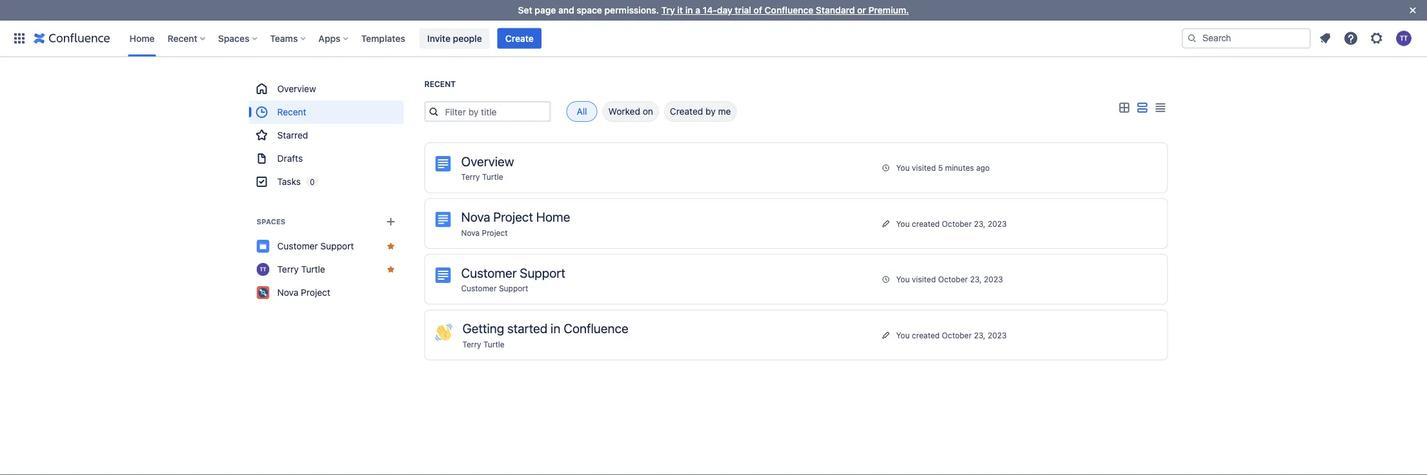 Task type: locate. For each thing, give the bounding box(es) containing it.
visited for customer support
[[912, 275, 936, 284]]

support
[[321, 241, 354, 252], [520, 265, 566, 281], [499, 284, 529, 294]]

worked on button
[[603, 101, 659, 122]]

1 vertical spatial created
[[912, 331, 940, 340]]

2 created from the top
[[912, 331, 940, 340]]

help icon image
[[1344, 31, 1359, 46]]

support for customer support
[[321, 241, 354, 252]]

1 vertical spatial october
[[939, 275, 969, 284]]

customer support link
[[249, 235, 404, 258], [461, 284, 529, 294]]

0 vertical spatial home
[[129, 33, 155, 44]]

1 page image from the top
[[436, 156, 451, 172]]

project down terry turtle at the left of page
[[301, 288, 331, 298]]

1 vertical spatial in
[[551, 321, 561, 336]]

2 vertical spatial 23,
[[974, 331, 986, 340]]

you created october 23, 2023
[[897, 219, 1007, 228], [897, 331, 1007, 340]]

unstar this space image
[[386, 242, 396, 252], [386, 265, 396, 275]]

confluence inside getting started in confluence terry turtle
[[564, 321, 629, 336]]

created
[[912, 219, 940, 228], [912, 331, 940, 340]]

0 vertical spatial created
[[912, 219, 940, 228]]

2023 for customer support
[[984, 275, 1004, 284]]

0 vertical spatial customer
[[277, 241, 318, 252]]

project
[[494, 210, 533, 225], [482, 229, 508, 238], [301, 288, 331, 298]]

1 vertical spatial 2023
[[984, 275, 1004, 284]]

1 vertical spatial nova project link
[[249, 282, 404, 305]]

5
[[939, 164, 943, 173]]

2 horizontal spatial recent
[[425, 80, 456, 89]]

customer support link up getting
[[461, 284, 529, 294]]

:wave: image
[[436, 325, 452, 341], [436, 325, 452, 341]]

1 vertical spatial project
[[482, 229, 508, 238]]

project for nova project
[[301, 288, 331, 298]]

overview link
[[249, 77, 404, 101]]

0 vertical spatial page image
[[436, 156, 451, 172]]

recent down invite
[[425, 80, 456, 89]]

nova for nova project
[[277, 288, 299, 298]]

in left a
[[686, 5, 693, 15]]

getting
[[463, 321, 505, 336]]

0 vertical spatial terry turtle link
[[461, 173, 504, 182]]

1 vertical spatial visited
[[912, 275, 936, 284]]

2 vertical spatial october
[[942, 331, 972, 340]]

0 vertical spatial confluence
[[765, 5, 814, 15]]

0 vertical spatial unstar this space image
[[386, 242, 396, 252]]

1 vertical spatial support
[[520, 265, 566, 281]]

terry
[[461, 173, 480, 182], [277, 264, 299, 275], [463, 340, 482, 349]]

0 horizontal spatial customer support link
[[249, 235, 404, 258]]

in inside getting started in confluence terry turtle
[[551, 321, 561, 336]]

nova right page image
[[461, 210, 490, 225]]

spaces button
[[214, 28, 262, 49]]

0 vertical spatial project
[[494, 210, 533, 225]]

turtle inside overview terry turtle
[[482, 173, 504, 182]]

nova for nova project home nova project
[[461, 210, 490, 225]]

2 vertical spatial 2023
[[988, 331, 1007, 340]]

recent
[[168, 33, 198, 44], [425, 80, 456, 89], [277, 107, 307, 118]]

global element
[[8, 20, 1180, 57]]

0 vertical spatial turtle
[[482, 173, 504, 182]]

spaces
[[218, 33, 250, 44], [257, 218, 286, 226]]

nova down terry turtle at the left of page
[[277, 288, 299, 298]]

nova project
[[277, 288, 331, 298]]

standard
[[816, 5, 855, 15]]

compact list image
[[1153, 100, 1169, 116]]

1 vertical spatial customer
[[461, 265, 517, 281]]

terry turtle link down getting
[[463, 340, 505, 349]]

1 vertical spatial turtle
[[301, 264, 325, 275]]

spaces down the tasks
[[257, 218, 286, 226]]

1 horizontal spatial overview
[[461, 154, 514, 169]]

project for nova project home nova project
[[494, 210, 533, 225]]

you for nova
[[897, 219, 910, 228]]

nova up customer support customer support in the left bottom of the page
[[461, 229, 480, 238]]

0
[[310, 178, 315, 187]]

Search field
[[1182, 28, 1312, 49]]

0 vertical spatial spaces
[[218, 33, 250, 44]]

0 horizontal spatial confluence
[[564, 321, 629, 336]]

1 vertical spatial page image
[[436, 268, 451, 284]]

terry turtle link
[[461, 173, 504, 182], [249, 258, 404, 282], [463, 340, 505, 349]]

project down overview terry turtle
[[494, 210, 533, 225]]

nova
[[461, 210, 490, 225], [461, 229, 480, 238], [277, 288, 299, 298]]

banner
[[0, 20, 1428, 57]]

1 vertical spatial customer support link
[[461, 284, 529, 294]]

you created october 23, 2023 down you visited october 23, 2023
[[897, 331, 1007, 340]]

0 vertical spatial customer support link
[[249, 235, 404, 258]]

people
[[453, 33, 482, 44]]

spaces inside popup button
[[218, 33, 250, 44]]

1 vertical spatial terry
[[277, 264, 299, 275]]

visited for overview
[[912, 164, 936, 173]]

turtle
[[482, 173, 504, 182], [301, 264, 325, 275], [484, 340, 505, 349]]

1 vertical spatial recent
[[425, 80, 456, 89]]

0 horizontal spatial overview
[[277, 84, 316, 94]]

turtle down customer support
[[301, 264, 325, 275]]

list image
[[1135, 100, 1151, 116]]

0 horizontal spatial nova project link
[[249, 282, 404, 305]]

you
[[897, 164, 910, 173], [897, 219, 910, 228], [897, 275, 910, 284], [897, 331, 910, 340]]

in
[[686, 5, 693, 15], [551, 321, 561, 336]]

1 vertical spatial overview
[[461, 154, 514, 169]]

1 you from the top
[[897, 164, 910, 173]]

customer for customer support customer support
[[461, 265, 517, 281]]

support down nova project home nova project
[[520, 265, 566, 281]]

visited
[[912, 164, 936, 173], [912, 275, 936, 284]]

overview up recent link
[[277, 84, 316, 94]]

cards image
[[1117, 100, 1132, 116]]

0 vertical spatial terry
[[461, 173, 480, 182]]

your profile and preferences image
[[1397, 31, 1412, 46]]

premium.
[[869, 5, 910, 15]]

set page and space permissions. try it in a 14-day trial of confluence standard or premium.
[[518, 5, 910, 15]]

group
[[249, 77, 404, 194]]

1 horizontal spatial nova project link
[[461, 229, 508, 238]]

in right 'started'
[[551, 321, 561, 336]]

tab list
[[551, 101, 737, 122]]

2023 for nova project home
[[988, 219, 1007, 228]]

you created october 23, 2023 up you visited october 23, 2023
[[897, 219, 1007, 228]]

1 unstar this space image from the top
[[386, 242, 396, 252]]

page image down page image
[[436, 268, 451, 284]]

day
[[717, 5, 733, 15]]

0 vertical spatial you created october 23, 2023
[[897, 219, 1007, 228]]

nova project link down terry turtle at the left of page
[[249, 282, 404, 305]]

0 vertical spatial overview
[[277, 84, 316, 94]]

1 vertical spatial terry turtle link
[[249, 258, 404, 282]]

1 horizontal spatial spaces
[[257, 218, 286, 226]]

you for confluence
[[897, 331, 910, 340]]

2 you from the top
[[897, 219, 910, 228]]

created down you visited october 23, 2023
[[912, 331, 940, 340]]

support up terry turtle at the left of page
[[321, 241, 354, 252]]

page image left overview terry turtle
[[436, 156, 451, 172]]

0 horizontal spatial home
[[129, 33, 155, 44]]

2 vertical spatial recent
[[277, 107, 307, 118]]

0 vertical spatial nova
[[461, 210, 490, 225]]

1 horizontal spatial home
[[537, 210, 571, 225]]

turtle up nova project home nova project
[[482, 173, 504, 182]]

nova project link up customer support customer support in the left bottom of the page
[[461, 229, 508, 238]]

confluence
[[765, 5, 814, 15], [564, 321, 629, 336]]

home
[[129, 33, 155, 44], [537, 210, 571, 225]]

terry turtle link for overview
[[461, 173, 504, 182]]

project up customer support customer support in the left bottom of the page
[[482, 229, 508, 238]]

recent button
[[164, 28, 210, 49]]

support up 'started'
[[499, 284, 529, 294]]

recent link
[[249, 101, 404, 124]]

page image for overview
[[436, 156, 451, 172]]

0 vertical spatial 2023
[[988, 219, 1007, 228]]

0 vertical spatial support
[[321, 241, 354, 252]]

nova project link
[[461, 229, 508, 238], [249, 282, 404, 305]]

overview
[[277, 84, 316, 94], [461, 154, 514, 169]]

0 horizontal spatial recent
[[168, 33, 198, 44]]

customer
[[277, 241, 318, 252], [461, 265, 517, 281], [461, 284, 497, 294]]

0 horizontal spatial in
[[551, 321, 561, 336]]

overview down the filter by title field
[[461, 154, 514, 169]]

1 vertical spatial 23,
[[971, 275, 982, 284]]

1 vertical spatial nova
[[461, 229, 480, 238]]

0 horizontal spatial spaces
[[218, 33, 250, 44]]

create link
[[498, 28, 542, 49]]

recent right home link
[[168, 33, 198, 44]]

2 visited from the top
[[912, 275, 936, 284]]

you created october 23, 2023 for getting started in confluence
[[897, 331, 1007, 340]]

2 page image from the top
[[436, 268, 451, 284]]

1 created from the top
[[912, 219, 940, 228]]

started
[[508, 321, 548, 336]]

1 horizontal spatial customer support link
[[461, 284, 529, 294]]

recent up starred
[[277, 107, 307, 118]]

customer support link up terry turtle at the left of page
[[249, 235, 404, 258]]

permissions.
[[605, 5, 659, 15]]

page
[[535, 5, 556, 15]]

1 visited from the top
[[912, 164, 936, 173]]

2 vertical spatial project
[[301, 288, 331, 298]]

0 vertical spatial visited
[[912, 164, 936, 173]]

4 you from the top
[[897, 331, 910, 340]]

2 vertical spatial terry
[[463, 340, 482, 349]]

1 you created october 23, 2023 from the top
[[897, 219, 1007, 228]]

recent inside dropdown button
[[168, 33, 198, 44]]

me
[[718, 106, 731, 117]]

0 vertical spatial october
[[942, 219, 972, 228]]

terry turtle link down customer support
[[249, 258, 404, 282]]

overview inside 'link'
[[277, 84, 316, 94]]

1 horizontal spatial recent
[[277, 107, 307, 118]]

0 vertical spatial recent
[[168, 33, 198, 44]]

0 vertical spatial in
[[686, 5, 693, 15]]

23,
[[974, 219, 986, 228], [971, 275, 982, 284], [974, 331, 986, 340]]

invite
[[427, 33, 451, 44]]

tab list containing all
[[551, 101, 737, 122]]

appswitcher icon image
[[12, 31, 27, 46]]

2 vertical spatial nova
[[277, 288, 299, 298]]

confluence image
[[34, 31, 110, 46], [34, 31, 110, 46]]

2 you created october 23, 2023 from the top
[[897, 331, 1007, 340]]

page image
[[436, 156, 451, 172], [436, 268, 451, 284]]

1 vertical spatial unstar this space image
[[386, 265, 396, 275]]

created for getting started in confluence
[[912, 331, 940, 340]]

created down the 5 on the top of page
[[912, 219, 940, 228]]

2023
[[988, 219, 1007, 228], [984, 275, 1004, 284], [988, 331, 1007, 340]]

spaces right recent dropdown button
[[218, 33, 250, 44]]

0 vertical spatial 23,
[[974, 219, 986, 228]]

2 vertical spatial customer
[[461, 284, 497, 294]]

page image
[[436, 212, 451, 228]]

templates
[[361, 33, 405, 44]]

1 vertical spatial home
[[537, 210, 571, 225]]

3 you from the top
[[897, 275, 910, 284]]

page image for customer
[[436, 268, 451, 284]]

apps
[[319, 33, 341, 44]]

worked on
[[609, 106, 653, 117]]

2 unstar this space image from the top
[[386, 265, 396, 275]]

1 vertical spatial confluence
[[564, 321, 629, 336]]

2 vertical spatial turtle
[[484, 340, 505, 349]]

overview for overview
[[277, 84, 316, 94]]

october
[[942, 219, 972, 228], [939, 275, 969, 284], [942, 331, 972, 340]]

customer for customer support
[[277, 241, 318, 252]]

2 vertical spatial terry turtle link
[[463, 340, 505, 349]]

terry turtle link up nova project home nova project
[[461, 173, 504, 182]]

turtle down getting
[[484, 340, 505, 349]]

1 vertical spatial you created october 23, 2023
[[897, 331, 1007, 340]]



Task type: describe. For each thing, give the bounding box(es) containing it.
it
[[678, 5, 683, 15]]

october for customer support
[[939, 275, 969, 284]]

trial
[[735, 5, 752, 15]]

try it in a 14-day trial of confluence standard or premium. link
[[662, 5, 910, 15]]

home link
[[126, 28, 159, 49]]

unstar this space image for customer support
[[386, 242, 396, 252]]

23, for customer support
[[971, 275, 982, 284]]

templates link
[[357, 28, 409, 49]]

minutes
[[946, 164, 975, 173]]

apps button
[[315, 28, 354, 49]]

teams button
[[266, 28, 311, 49]]

you for support
[[897, 275, 910, 284]]

14-
[[703, 5, 717, 15]]

created for nova project home
[[912, 219, 940, 228]]

0 vertical spatial nova project link
[[461, 229, 508, 238]]

create
[[505, 33, 534, 44]]

starred
[[277, 130, 308, 141]]

1 vertical spatial spaces
[[257, 218, 286, 226]]

overview terry turtle
[[461, 154, 514, 182]]

you visited 5 minutes ago
[[897, 164, 990, 173]]

you created october 23, 2023 for nova project home
[[897, 219, 1007, 228]]

all
[[577, 106, 587, 117]]

terry inside getting started in confluence terry turtle
[[463, 340, 482, 349]]

starred link
[[249, 124, 404, 147]]

search image
[[1188, 33, 1198, 44]]

a
[[696, 5, 701, 15]]

october for nova project home
[[942, 219, 972, 228]]

and
[[559, 5, 575, 15]]

getting started in confluence terry turtle
[[463, 321, 629, 349]]

group containing overview
[[249, 77, 404, 194]]

teams
[[270, 33, 298, 44]]

on
[[643, 106, 653, 117]]

support for customer support customer support
[[520, 265, 566, 281]]

turtle inside getting started in confluence terry turtle
[[484, 340, 505, 349]]

october for getting started in confluence
[[942, 331, 972, 340]]

created
[[670, 106, 703, 117]]

drafts link
[[249, 147, 404, 170]]

home inside nova project home nova project
[[537, 210, 571, 225]]

nova project home nova project
[[461, 210, 571, 238]]

invite people
[[427, 33, 482, 44]]

1 horizontal spatial in
[[686, 5, 693, 15]]

23, for getting started in confluence
[[974, 331, 986, 340]]

2 vertical spatial support
[[499, 284, 529, 294]]

create a space image
[[383, 214, 399, 230]]

tasks
[[277, 177, 301, 187]]

of
[[754, 5, 763, 15]]

home inside global element
[[129, 33, 155, 44]]

Filter by title field
[[441, 103, 550, 121]]

ago
[[977, 164, 990, 173]]

or
[[858, 5, 867, 15]]

terry turtle
[[277, 264, 325, 275]]

settings icon image
[[1370, 31, 1385, 46]]

try
[[662, 5, 675, 15]]

invite people button
[[420, 28, 490, 49]]

by
[[706, 106, 716, 117]]

banner containing home
[[0, 20, 1428, 57]]

drafts
[[277, 153, 303, 164]]

customer support customer support
[[461, 265, 566, 294]]

set
[[518, 5, 533, 15]]

23, for nova project home
[[974, 219, 986, 228]]

unstar this space image for terry turtle
[[386, 265, 396, 275]]

you visited october 23, 2023
[[897, 275, 1004, 284]]

overview for overview terry turtle
[[461, 154, 514, 169]]

close image
[[1406, 3, 1421, 18]]

1 horizontal spatial confluence
[[765, 5, 814, 15]]

created by me
[[670, 106, 731, 117]]

space
[[577, 5, 602, 15]]

2023 for getting started in confluence
[[988, 331, 1007, 340]]

notification icon image
[[1318, 31, 1334, 46]]

terry inside overview terry turtle
[[461, 173, 480, 182]]

all button
[[567, 101, 598, 122]]

worked
[[609, 106, 641, 117]]

created by me button
[[664, 101, 737, 122]]

customer support
[[277, 241, 354, 252]]

terry turtle link for getting
[[463, 340, 505, 349]]



Task type: vqa. For each thing, say whether or not it's contained in the screenshot.
second You from the bottom
yes



